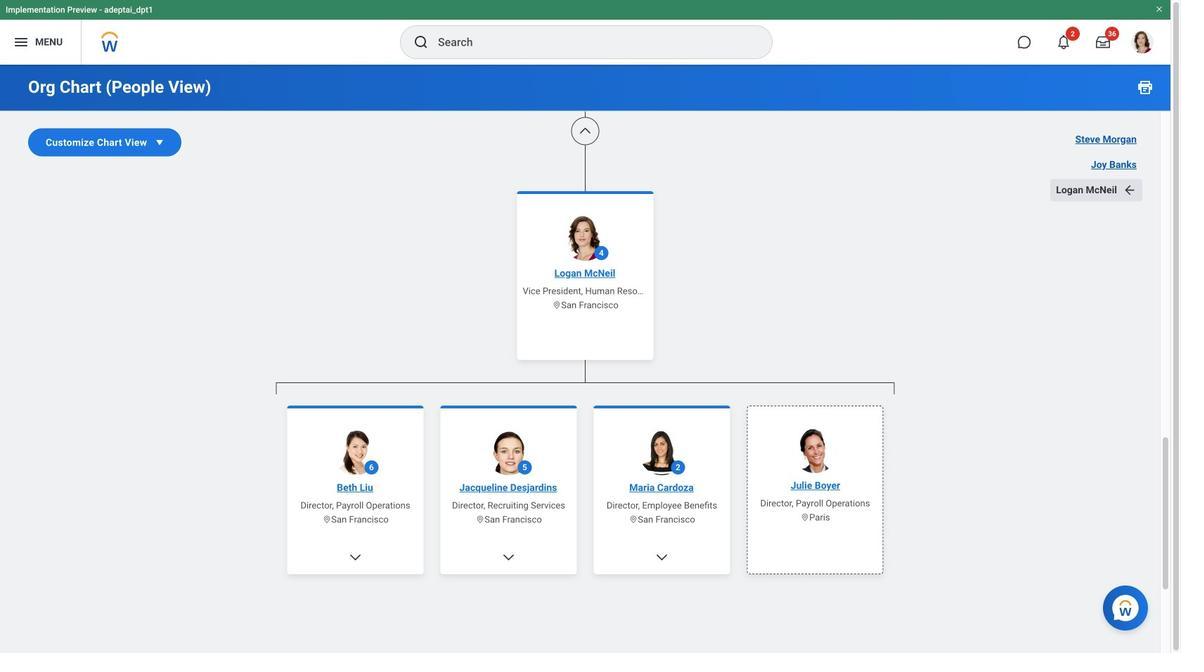 Task type: locate. For each thing, give the bounding box(es) containing it.
1 horizontal spatial chevron down image
[[655, 551, 669, 565]]

chevron down image
[[502, 551, 516, 565], [655, 551, 669, 565]]

print org chart image
[[1137, 79, 1154, 96]]

0 horizontal spatial chevron down image
[[502, 551, 516, 565]]

justify image
[[13, 34, 30, 51]]

2 location image from the left
[[629, 515, 638, 524]]

0 horizontal spatial location image
[[322, 515, 331, 524]]

0 horizontal spatial location image
[[476, 515, 485, 524]]

1 chevron down image from the left
[[502, 551, 516, 565]]

1 horizontal spatial location image
[[629, 515, 638, 524]]

search image
[[413, 34, 430, 51]]

2 horizontal spatial location image
[[800, 513, 810, 522]]

location image
[[322, 515, 331, 524], [629, 515, 638, 524]]

chevron up image
[[578, 124, 592, 138]]

main content
[[0, 0, 1171, 653]]

1 location image from the left
[[322, 515, 331, 524]]

close environment banner image
[[1155, 5, 1164, 13]]

caret down image
[[153, 135, 167, 149]]

location image
[[552, 301, 561, 310], [800, 513, 810, 522], [476, 515, 485, 524]]

logan mcneil, logan mcneil, 4 direct reports element
[[276, 395, 895, 653]]

banner
[[0, 0, 1171, 65]]



Task type: vqa. For each thing, say whether or not it's contained in the screenshot.
Business Process
no



Task type: describe. For each thing, give the bounding box(es) containing it.
arrow left image
[[1123, 183, 1137, 197]]

location image for first chevron down icon from right
[[629, 515, 638, 524]]

inbox large image
[[1096, 35, 1110, 49]]

profile logan mcneil image
[[1132, 31, 1154, 56]]

chevron down image
[[348, 551, 363, 565]]

notifications large image
[[1057, 35, 1071, 49]]

Search Workday  search field
[[438, 27, 743, 58]]

1 horizontal spatial location image
[[552, 301, 561, 310]]

location image for chevron down image in the left of the page
[[322, 515, 331, 524]]

2 chevron down image from the left
[[655, 551, 669, 565]]



